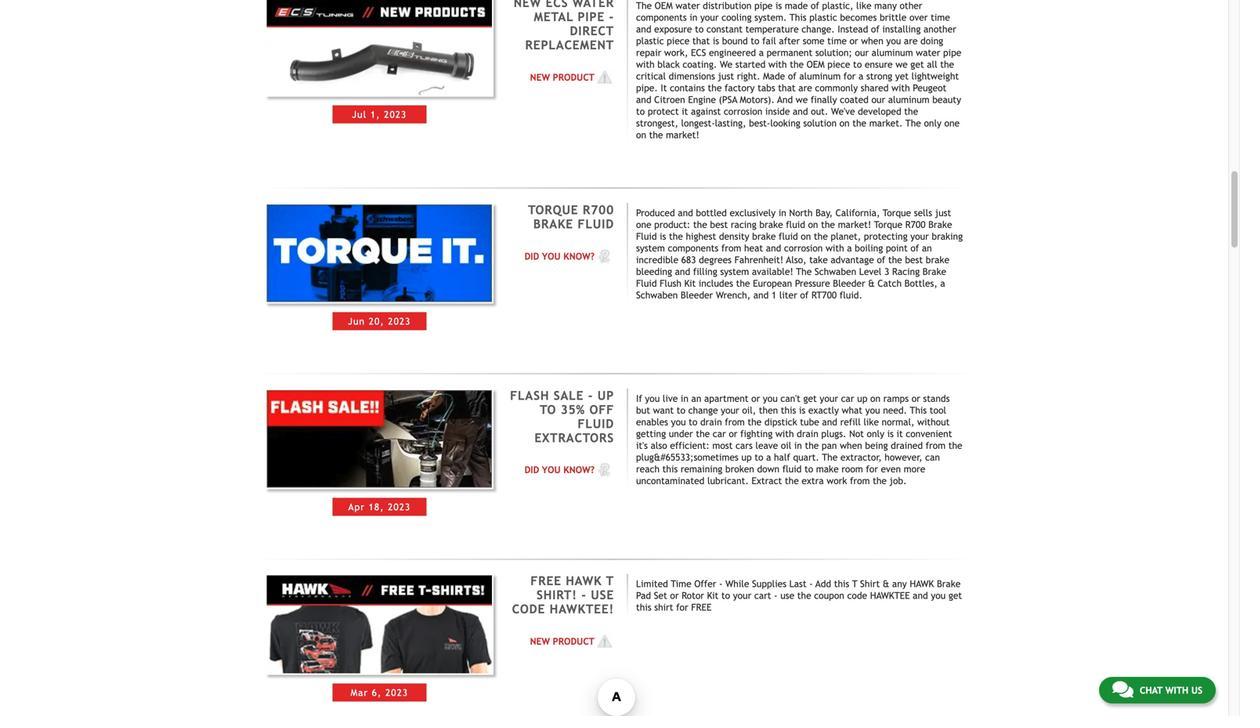 Task type: locate. For each thing, give the bounding box(es) containing it.
brake inside torque r700 brake fluid
[[533, 217, 573, 231]]

new ecs water metal pipe - direct replacement
[[514, 0, 614, 52]]

car
[[841, 393, 854, 404], [713, 428, 726, 439]]

with
[[636, 59, 655, 70], [769, 59, 787, 70], [892, 82, 910, 93], [826, 242, 844, 253], [776, 428, 794, 439], [1165, 685, 1189, 696]]

market! inside the produced and bottled exclusively in north bay, california, torque sells just one product: the best racing brake fluid on the market!   torque r700 brake fluid is the highest density brake fluid on the planet, protecting your braking system components from heat and corrosion with a boiling point of an incredible 683 degrees fahrenheit!   also, take advantage of the best brake bleeding and filling system available!   the schwaben level 3 racing brake fluid flush kit includes the european pressure bleeder & catch bottles, a schwaben bleeder wrench, and 1 liter of rt700 fluid.
[[838, 219, 871, 230]]

1 vertical spatial brake
[[752, 231, 776, 242]]

a up shared
[[859, 71, 864, 82]]

and
[[777, 94, 793, 105]]

0 horizontal spatial are
[[799, 82, 812, 93]]

0 vertical spatial did
[[525, 251, 539, 262]]

1 horizontal spatial get
[[911, 59, 924, 70]]

0 vertical spatial up
[[857, 393, 868, 404]]

the up wrench,
[[736, 278, 750, 289]]

more
[[904, 463, 925, 474]]

1 vertical spatial new
[[530, 72, 550, 83]]

know? down "torque r700 brake fluid" link
[[564, 251, 595, 262]]

pipe up system. at the right of page
[[754, 0, 773, 11]]

protect
[[648, 106, 679, 117]]

did for torque r700 brake fluid
[[525, 251, 539, 262]]

1 you from the top
[[542, 251, 561, 262]]

flash sale - up to 35% off fluid extractors image
[[265, 388, 494, 489]]

2023
[[384, 109, 407, 120], [388, 316, 411, 327], [388, 501, 411, 512], [385, 687, 408, 698]]

0 horizontal spatial bleeder
[[681, 289, 713, 300]]

the down product:
[[669, 231, 683, 242]]

this up without
[[910, 405, 927, 415]]

0 vertical spatial oem
[[655, 0, 673, 11]]

chat with us
[[1140, 685, 1203, 696]]

a down fail
[[759, 47, 764, 58]]

new product down replacement
[[530, 72, 595, 83]]

our
[[855, 47, 869, 58], [872, 94, 885, 105]]

4 image
[[595, 69, 614, 85]]

1 horizontal spatial t
[[852, 578, 858, 589]]

0 vertical spatial new
[[514, 0, 541, 10]]

bay,
[[816, 207, 833, 218]]

hawk inside limited time offer - while supplies last - add this t shirt & any hawk brake pad set or rotor kit to your cart - use the coupon code hawktee and you get this shirt for free
[[910, 578, 934, 589]]

it up longest-
[[682, 106, 688, 117]]

fighting
[[740, 428, 773, 439]]

product:
[[654, 219, 690, 230]]

one inside the produced and bottled exclusively in north bay, california, torque sells just one product: the best racing brake fluid on the market!   torque r700 brake fluid is the highest density brake fluid on the planet, protecting your braking system components from heat and corrosion with a boiling point of an incredible 683 degrees fahrenheit!   also, take advantage of the best brake bleeding and filling system available!   the schwaben level 3 racing brake fluid flush kit includes the european pressure bleeder & catch bottles, a schwaben bleeder wrench, and 1 liter of rt700 fluid.
[[636, 219, 651, 230]]

we've
[[831, 106, 855, 117]]

new ecs water metal pipe - direct replacement link
[[514, 0, 614, 52]]

and right hawktee
[[913, 590, 928, 601]]

tabs
[[758, 82, 775, 93]]

tube
[[800, 416, 819, 427]]

6 image for torque r700 brake fluid
[[595, 248, 614, 264]]

normal,
[[882, 416, 915, 427]]

apr 18, 2023 link
[[265, 388, 494, 516]]

2 new product from the top
[[530, 636, 595, 647]]

r700 down sells
[[905, 219, 926, 230]]

0 horizontal spatial it
[[682, 106, 688, 117]]

an down braking
[[922, 242, 932, 253]]

0 vertical spatial plastic
[[810, 12, 837, 23]]

for down rotor at right
[[676, 602, 688, 613]]

2023 inside apr 18, 2023 link
[[388, 501, 411, 512]]

many
[[874, 0, 897, 11]]

1 horizontal spatial are
[[904, 35, 918, 46]]

live
[[663, 393, 678, 404]]

2023 for new ecs water metal pipe - direct replacement
[[384, 109, 407, 120]]

0 vertical spatial system
[[636, 242, 665, 253]]

or inside the oem water distribution pipe is made of plastic, like many other components in your cooling system. this plastic becomes brittle over time and exposure to constant temperature change. instead of installing another plastic piece that is bound to fail after some time or when you are doing repair work, ecs engineered a permanent solution; our aluminum water pipe with black coating. we started with the oem piece to ensure we get all the critical dimensions just right. made of aluminum for a strong yet lightweight pipe. it contains the factory tabs that are commonly shared with peugeot and citroen engine (psa motors). and we finally coated our aluminum beauty to protect it against corrosion inside and out. we've developed the strongest, longest-lasting, best-looking solution on the market.  the only one on the market!
[[850, 35, 858, 46]]

1 vertical spatial schwaben
[[636, 289, 678, 300]]

1 horizontal spatial just
[[935, 207, 951, 218]]

in right live
[[681, 393, 689, 404]]

1 vertical spatial water
[[916, 47, 940, 58]]

r700
[[583, 203, 614, 217], [905, 219, 926, 230]]

time up 'another'
[[931, 12, 950, 23]]

reach
[[636, 463, 660, 474]]

- inside flash sale - up to 35% off fluid extractors
[[588, 388, 593, 403]]

t up hawktee!
[[606, 574, 614, 588]]

product for code
[[553, 636, 595, 647]]

fluid
[[578, 217, 614, 231], [636, 231, 657, 242], [636, 278, 657, 289], [578, 417, 614, 431]]

from inside the produced and bottled exclusively in north bay, california, torque sells just one product: the best racing brake fluid on the market!   torque r700 brake fluid is the highest density brake fluid on the planet, protecting your braking system components from heat and corrosion with a boiling point of an incredible 683 degrees fahrenheit!   also, take advantage of the best brake bleeding and filling system available!   the schwaben level 3 racing brake fluid flush kit includes the european pressure bleeder & catch bottles, a schwaben bleeder wrench, and 1 liter of rt700 fluid.
[[721, 242, 741, 253]]

however,
[[885, 452, 923, 462]]

6 image down torque r700 brake fluid
[[595, 248, 614, 264]]

oem down solution;
[[807, 59, 825, 70]]

of right the "made"
[[811, 0, 819, 11]]

0 horizontal spatial we
[[796, 94, 808, 105]]

market! down california,
[[838, 219, 871, 230]]

the up engine
[[708, 82, 722, 93]]

available!
[[752, 266, 793, 277]]

best down bottled
[[710, 219, 728, 230]]

& inside limited time offer - while supplies last - add this t shirt & any hawk brake pad set or rotor kit to your cart - use the coupon code hawktee and you get this shirt for free
[[883, 578, 889, 589]]

in up exposure
[[690, 12, 698, 23]]

1 vertical spatial like
[[864, 416, 879, 427]]

from down 'density'
[[721, 242, 741, 253]]

fluid left produced
[[578, 217, 614, 231]]

market! down longest-
[[666, 129, 699, 140]]

if
[[636, 393, 642, 404]]

1 vertical spatial free
[[691, 602, 712, 613]]

beauty
[[932, 94, 961, 105]]

0 horizontal spatial pipe
[[754, 0, 773, 11]]

0 horizontal spatial one
[[636, 219, 651, 230]]

0 vertical spatial corrosion
[[724, 106, 763, 117]]

0 horizontal spatial drain
[[700, 416, 722, 427]]

when down instead
[[861, 35, 884, 46]]

0 horizontal spatial only
[[867, 428, 885, 439]]

2 you from the top
[[542, 464, 561, 475]]

0 horizontal spatial an
[[691, 393, 701, 404]]

in inside the oem water distribution pipe is made of plastic, like many other components in your cooling system. this plastic becomes brittle over time and exposure to constant temperature change. instead of installing another plastic piece that is bound to fail after some time or when you are doing repair work, ecs engineered a permanent solution; our aluminum water pipe with black coating. we started with the oem piece to ensure we get all the critical dimensions just right. made of aluminum for a strong yet lightweight pipe. it contains the factory tabs that are commonly shared with peugeot and citroen engine (psa motors). and we finally coated our aluminum beauty to protect it against corrosion inside and out. we've developed the strongest, longest-lasting, best-looking solution on the market.  the only one on the market!
[[690, 12, 698, 23]]

last
[[789, 578, 807, 589]]

& down level
[[868, 278, 875, 289]]

and
[[636, 24, 651, 35], [636, 94, 651, 105], [793, 106, 808, 117], [678, 207, 693, 218], [766, 242, 781, 253], [675, 266, 690, 277], [753, 289, 769, 300], [822, 416, 838, 427], [913, 590, 928, 601]]

new down replacement
[[530, 72, 550, 83]]

2023 right 1,
[[384, 109, 407, 120]]

this up 'coupon'
[[834, 578, 850, 589]]

the down bay,
[[821, 219, 835, 230]]

up up what in the bottom right of the page
[[857, 393, 868, 404]]

a inside if you live in an apartment or you can't get your car up on ramps or stands but want to change your oil, then this is exactly what you need. this tool enables you to drain from the dipstick tube and refill like normal, without getting under the car or fighting with drain plugs. not only is it convenient it's also efficient: most cars leave oil in the pan when being drained from the plug&#65533;sometimes up to a half quart. the extractor, however, can reach this remaining broken down fluid to make room for even more uncontaminated lubricant. extract the extra work from the job.
[[766, 452, 771, 462]]

components inside the oem water distribution pipe is made of plastic, like many other components in your cooling system. this plastic becomes brittle over time and exposure to constant temperature change. instead of installing another plastic piece that is bound to fail after some time or when you are doing repair work, ecs engineered a permanent solution; our aluminum water pipe with black coating. we started with the oem piece to ensure we get all the critical dimensions just right. made of aluminum for a strong yet lightweight pipe. it contains the factory tabs that are commonly shared with peugeot and citroen engine (psa motors). and we finally coated our aluminum beauty to protect it against corrosion inside and out. we've developed the strongest, longest-lasting, best-looking solution on the market.  the only one on the market!
[[636, 12, 687, 23]]

0 horizontal spatial best
[[710, 219, 728, 230]]

of right point
[[911, 242, 919, 253]]

it inside the oem water distribution pipe is made of plastic, like many other components in your cooling system. this plastic becomes brittle over time and exposure to constant temperature change. instead of installing another plastic piece that is bound to fail after some time or when you are doing repair work, ecs engineered a permanent solution; our aluminum water pipe with black coating. we started with the oem piece to ensure we get all the critical dimensions just right. made of aluminum for a strong yet lightweight pipe. it contains the factory tabs that are commonly shared with peugeot and citroen engine (psa motors). and we finally coated our aluminum beauty to protect it against corrosion inside and out. we've developed the strongest, longest-lasting, best-looking solution on the market.  the only one on the market!
[[682, 106, 688, 117]]

0 vertical spatial time
[[931, 12, 950, 23]]

is up system. at the right of page
[[776, 0, 782, 11]]

1 horizontal spatial that
[[778, 82, 796, 93]]

we right and
[[796, 94, 808, 105]]

half
[[774, 452, 790, 462]]

2 horizontal spatial for
[[866, 463, 878, 474]]

0 vertical spatial when
[[861, 35, 884, 46]]

torque
[[528, 203, 579, 217], [883, 207, 911, 218], [874, 219, 903, 230]]

0 vertical spatial product
[[553, 72, 595, 83]]

comments image
[[1112, 680, 1134, 699]]

your up exactly
[[820, 393, 838, 404]]

35%
[[561, 403, 585, 417]]

finally
[[811, 94, 837, 105]]

from down the room
[[850, 475, 870, 486]]

the inside the produced and bottled exclusively in north bay, california, torque sells just one product: the best racing brake fluid on the market!   torque r700 brake fluid is the highest density brake fluid on the planet, protecting your braking system components from heat and corrosion with a boiling point of an incredible 683 degrees fahrenheit!   also, take advantage of the best brake bleeding and filling system available!   the schwaben level 3 racing brake fluid flush kit includes the european pressure bleeder & catch bottles, a schwaben bleeder wrench, and 1 liter of rt700 fluid.
[[796, 266, 812, 277]]

0 vertical spatial bleeder
[[833, 278, 865, 289]]

0 vertical spatial components
[[636, 12, 687, 23]]

1 vertical spatial 6 image
[[595, 462, 614, 478]]

only down beauty
[[924, 118, 942, 129]]

fluid inside flash sale - up to 35% off fluid extractors
[[578, 417, 614, 431]]

with up oil
[[776, 428, 794, 439]]

1 horizontal spatial we
[[896, 59, 908, 70]]

this inside the oem water distribution pipe is made of plastic, like many other components in your cooling system. this plastic becomes brittle over time and exposure to constant temperature change. instead of installing another plastic piece that is bound to fail after some time or when you are doing repair work, ecs engineered a permanent solution; our aluminum water pipe with black coating. we started with the oem piece to ensure we get all the critical dimensions just right. made of aluminum for a strong yet lightweight pipe. it contains the factory tabs that are commonly shared with peugeot and citroen engine (psa motors). and we finally coated our aluminum beauty to protect it against corrosion inside and out. we've developed the strongest, longest-lasting, best-looking solution on the market.  the only one on the market!
[[790, 12, 807, 23]]

the up quart.
[[805, 440, 819, 451]]

corrosion inside the oem water distribution pipe is made of plastic, like many other components in your cooling system. this plastic becomes brittle over time and exposure to constant temperature change. instead of installing another plastic piece that is bound to fail after some time or when you are doing repair work, ecs engineered a permanent solution; our aluminum water pipe with black coating. we started with the oem piece to ensure we get all the critical dimensions just right. made of aluminum for a strong yet lightweight pipe. it contains the factory tabs that are commonly shared with peugeot and citroen engine (psa motors). and we finally coated our aluminum beauty to protect it against corrosion inside and out. we've developed the strongest, longest-lasting, best-looking solution on the market.  the only one on the market!
[[724, 106, 763, 117]]

you down installing
[[886, 35, 901, 46]]

with down planet,
[[826, 242, 844, 253]]

did down extractors
[[525, 464, 539, 475]]

bleeder
[[833, 278, 865, 289], [681, 289, 713, 300]]

brake down braking
[[926, 254, 950, 265]]

1 horizontal spatial drain
[[797, 428, 819, 439]]

also,
[[786, 254, 807, 265]]

hawk
[[566, 574, 602, 588], [910, 578, 934, 589]]

1 vertical spatial for
[[866, 463, 878, 474]]

0 horizontal spatial ecs
[[546, 0, 568, 10]]

aluminum up 'ensure'
[[872, 47, 913, 58]]

torque r700 brake fluid
[[528, 203, 614, 231]]

0 horizontal spatial this
[[790, 12, 807, 23]]

0 vertical spatial car
[[841, 393, 854, 404]]

did you know? down extractors
[[525, 464, 595, 475]]

get inside the oem water distribution pipe is made of plastic, like many other components in your cooling system. this plastic becomes brittle over time and exposure to constant temperature change. instead of installing another plastic piece that is bound to fail after some time or when you are doing repair work, ecs engineered a permanent solution; our aluminum water pipe with black coating. we started with the oem piece to ensure we get all the critical dimensions just right. made of aluminum for a strong yet lightweight pipe. it contains the factory tabs that are commonly shared with peugeot and citroen engine (psa motors). and we finally coated our aluminum beauty to protect it against corrosion inside and out. we've developed the strongest, longest-lasting, best-looking solution on the market.  the only one on the market!
[[911, 59, 924, 70]]

0 vertical spatial only
[[924, 118, 942, 129]]

2 product from the top
[[553, 636, 595, 647]]

1 did from the top
[[525, 251, 539, 262]]

on inside if you live in an apartment or you can't get your car up on ramps or stands but want to change your oil, then this is exactly what you need. this tool enables you to drain from the dipstick tube and refill like normal, without getting under the car or fighting with drain plugs. not only is it convenient it's also efficient: most cars leave oil in the pan when being drained from the plug&#65533;sometimes up to a half quart. the extractor, however, can reach this remaining broken down fluid to make room for even more uncontaminated lubricant. extract the extra work from the job.
[[870, 393, 881, 404]]

0 vertical spatial 6 image
[[595, 248, 614, 264]]

plastic
[[810, 12, 837, 23], [636, 35, 664, 46]]

add
[[816, 578, 831, 589]]

under
[[669, 428, 693, 439]]

or up oil, in the bottom of the page
[[751, 393, 760, 404]]

oem up exposure
[[655, 0, 673, 11]]

1 horizontal spatial kit
[[707, 590, 719, 601]]

1 vertical spatial know?
[[564, 464, 595, 475]]

the up highest on the right of page
[[693, 219, 707, 230]]

0 horizontal spatial oem
[[655, 0, 673, 11]]

exclusively
[[730, 207, 776, 218]]

with up the made
[[769, 59, 787, 70]]

this
[[790, 12, 807, 23], [910, 405, 927, 415]]

lubricant.
[[707, 475, 749, 486]]

bleeder up fluid.
[[833, 278, 865, 289]]

1 vertical spatial only
[[867, 428, 885, 439]]

1 vertical spatial you
[[542, 464, 561, 475]]

0 horizontal spatial just
[[718, 71, 734, 82]]

1 6 image from the top
[[595, 248, 614, 264]]

free
[[531, 574, 562, 588], [691, 602, 712, 613]]

1 vertical spatial product
[[553, 636, 595, 647]]

20,
[[369, 316, 384, 327]]

it
[[661, 82, 667, 93]]

fluid inside torque r700 brake fluid
[[578, 217, 614, 231]]

get
[[911, 59, 924, 70], [803, 393, 817, 404], [949, 590, 962, 601]]

0 horizontal spatial piece
[[667, 35, 690, 46]]

0 vertical spatial brake
[[759, 219, 783, 230]]

up
[[598, 388, 614, 403]]

did
[[525, 251, 539, 262], [525, 464, 539, 475]]

hawk inside free hawk t shirt! - use code hawktee!
[[566, 574, 602, 588]]

broken
[[725, 463, 754, 474]]

components inside the produced and bottled exclusively in north bay, california, torque sells just one product: the best racing brake fluid on the market!   torque r700 brake fluid is the highest density brake fluid on the planet, protecting your braking system components from heat and corrosion with a boiling point of an incredible 683 degrees fahrenheit!   also, take advantage of the best brake bleeding and filling system available!   the schwaben level 3 racing brake fluid flush kit includes the european pressure bleeder & catch bottles, a schwaben bleeder wrench, and 1 liter of rt700 fluid.
[[668, 242, 719, 253]]

2023 inside mar 6, 2023 link
[[385, 687, 408, 698]]

1 horizontal spatial this
[[910, 405, 927, 415]]

mar 6, 2023 link
[[265, 574, 494, 701]]

0 vertical spatial one
[[944, 118, 960, 129]]

when
[[861, 35, 884, 46], [840, 440, 862, 451]]

corrosion inside the produced and bottled exclusively in north bay, california, torque sells just one product: the best racing brake fluid on the market!   torque r700 brake fluid is the highest density brake fluid on the planet, protecting your braking system components from heat and corrosion with a boiling point of an incredible 683 degrees fahrenheit!   also, take advantage of the best brake bleeding and filling system available!   the schwaben level 3 racing brake fluid flush kit includes the european pressure bleeder & catch bottles, a schwaben bleeder wrench, and 1 liter of rt700 fluid.
[[784, 242, 823, 253]]

2 know? from the top
[[564, 464, 595, 475]]

1 horizontal spatial only
[[924, 118, 942, 129]]

pipe
[[578, 10, 605, 24]]

racing
[[731, 219, 757, 230]]

2023 inside jul 1, 2023 link
[[384, 109, 407, 120]]

schwaben down flush
[[636, 289, 678, 300]]

your down sells
[[911, 231, 929, 242]]

know? down extractors
[[564, 464, 595, 475]]

temperature
[[746, 24, 799, 35]]

your inside limited time offer - while supplies last - add this t shirt & any hawk brake pad set or rotor kit to your cart - use the coupon code hawktee and you get this shirt for free
[[733, 590, 752, 601]]

you right if
[[645, 393, 660, 404]]

with left the us
[[1165, 685, 1189, 696]]

0 horizontal spatial system
[[636, 242, 665, 253]]

for
[[844, 71, 856, 82], [866, 463, 878, 474], [676, 602, 688, 613]]

new product
[[530, 72, 595, 83], [530, 636, 595, 647]]

new inside the new ecs water metal pipe - direct replacement
[[514, 0, 541, 10]]

car up what in the bottom right of the page
[[841, 393, 854, 404]]

ecs inside the new ecs water metal pipe - direct replacement
[[546, 0, 568, 10]]

offer
[[694, 578, 716, 589]]

up
[[857, 393, 868, 404], [741, 452, 752, 462]]

1 new product from the top
[[530, 72, 595, 83]]

the up efficient:
[[696, 428, 710, 439]]

aluminum up commonly
[[799, 71, 841, 82]]

2 vertical spatial aluminum
[[888, 94, 930, 105]]

1 vertical spatial when
[[840, 440, 862, 451]]

without
[[917, 416, 950, 427]]

get inside limited time offer - while supplies last - add this t shirt & any hawk brake pad set or rotor kit to your cart - use the coupon code hawktee and you get this shirt for free
[[949, 590, 962, 601]]

this inside if you live in an apartment or you can't get your car up on ramps or stands but want to change your oil, then this is exactly what you need. this tool enables you to drain from the dipstick tube and refill like normal, without getting under the car or fighting with drain plugs. not only is it convenient it's also efficient: most cars leave oil in the pan when being drained from the plug&#65533;sometimes up to a half quart. the extractor, however, can reach this remaining broken down fluid to make room for even more uncontaminated lubricant. extract the extra work from the job.
[[910, 405, 927, 415]]

1 horizontal spatial r700
[[905, 219, 926, 230]]

fluid down the half
[[782, 463, 802, 474]]

like inside the oem water distribution pipe is made of plastic, like many other components in your cooling system. this plastic becomes brittle over time and exposure to constant temperature change. instead of installing another plastic piece that is bound to fail after some time or when you are doing repair work, ecs engineered a permanent solution; our aluminum water pipe with black coating. we started with the oem piece to ensure we get all the critical dimensions just right. made of aluminum for a strong yet lightweight pipe. it contains the factory tabs that are commonly shared with peugeot and citroen engine (psa motors). and we finally coated our aluminum beauty to protect it against corrosion inside and out. we've developed the strongest, longest-lasting, best-looking solution on the market.  the only one on the market!
[[856, 0, 872, 11]]

1 vertical spatial corrosion
[[784, 242, 823, 253]]

brake inside limited time offer - while supplies last - add this t shirt & any hawk brake pad set or rotor kit to your cart - use the coupon code hawktee and you get this shirt for free
[[937, 578, 961, 589]]

is down the constant at the top right
[[713, 35, 719, 46]]

advantage
[[831, 254, 874, 265]]

bleeding
[[636, 266, 672, 277]]

r700 inside the produced and bottled exclusively in north bay, california, torque sells just one product: the best racing brake fluid on the market!   torque r700 brake fluid is the highest density brake fluid on the planet, protecting your braking system components from heat and corrosion with a boiling point of an incredible 683 degrees fahrenheit!   also, take advantage of the best brake bleeding and filling system available!   the schwaben level 3 racing brake fluid flush kit includes the european pressure bleeder & catch bottles, a schwaben bleeder wrench, and 1 liter of rt700 fluid.
[[905, 219, 926, 230]]

0 vertical spatial market!
[[666, 129, 699, 140]]

1 vertical spatial an
[[691, 393, 701, 404]]

0 horizontal spatial t
[[606, 574, 614, 588]]

2 did from the top
[[525, 464, 539, 475]]

enables
[[636, 416, 668, 427]]

for inside if you live in an apartment or you can't get your car up on ramps or stands but want to change your oil, then this is exactly what you need. this tool enables you to drain from the dipstick tube and refill like normal, without getting under the car or fighting with drain plugs. not only is it convenient it's also efficient: most cars leave oil in the pan when being drained from the plug&#65533;sometimes up to a half quart. the extractor, however, can reach this remaining broken down fluid to make room for even more uncontaminated lubricant. extract the extra work from the job.
[[866, 463, 878, 474]]

in inside the produced and bottled exclusively in north bay, california, torque sells just one product: the best racing brake fluid on the market!   torque r700 brake fluid is the highest density brake fluid on the planet, protecting your braking system components from heat and corrosion with a boiling point of an incredible 683 degrees fahrenheit!   also, take advantage of the best brake bleeding and filling system available!   the schwaben level 3 racing brake fluid flush kit includes the european pressure bleeder & catch bottles, a schwaben bleeder wrench, and 1 liter of rt700 fluid.
[[779, 207, 786, 218]]

1 horizontal spatial free
[[691, 602, 712, 613]]

instead
[[838, 24, 868, 35]]

an inside the produced and bottled exclusively in north bay, california, torque sells just one product: the best racing brake fluid on the market!   torque r700 brake fluid is the highest density brake fluid on the planet, protecting your braking system components from heat and corrosion with a boiling point of an incredible 683 degrees fahrenheit!   also, take advantage of the best brake bleeding and filling system available!   the schwaben level 3 racing brake fluid flush kit includes the european pressure bleeder & catch bottles, a schwaben bleeder wrench, and 1 liter of rt700 fluid.
[[922, 242, 932, 253]]

it down "normal,"
[[897, 428, 903, 439]]

1 did you know? from the top
[[525, 251, 595, 262]]

our up 'ensure'
[[855, 47, 869, 58]]

&
[[868, 278, 875, 289], [883, 578, 889, 589]]

is
[[776, 0, 782, 11], [713, 35, 719, 46], [660, 231, 666, 242], [799, 405, 806, 415], [887, 428, 894, 439]]

1 horizontal spatial system
[[720, 266, 749, 277]]

that
[[692, 35, 710, 46], [778, 82, 796, 93]]

aluminum down peugeot
[[888, 94, 930, 105]]

torque r700 brake fluid link
[[528, 203, 614, 231]]

system up the incredible
[[636, 242, 665, 253]]

0 vertical spatial it
[[682, 106, 688, 117]]

0 vertical spatial kit
[[684, 278, 696, 289]]

2 6 image from the top
[[595, 462, 614, 478]]

2 did you know? from the top
[[525, 464, 595, 475]]

1 vertical spatial kit
[[707, 590, 719, 601]]

fluid down up
[[578, 417, 614, 431]]

water up exposure
[[676, 0, 700, 11]]

the down convenient
[[949, 440, 963, 451]]

you down extractors
[[542, 464, 561, 475]]

brake
[[759, 219, 783, 230], [752, 231, 776, 242], [926, 254, 950, 265]]

your down while
[[733, 590, 752, 601]]

piece up work, on the right top
[[667, 35, 690, 46]]

oil,
[[742, 405, 756, 415]]

1 horizontal spatial corrosion
[[784, 242, 823, 253]]

torque inside torque r700 brake fluid
[[528, 203, 579, 217]]

1 vertical spatial time
[[827, 35, 847, 46]]

fluid down produced
[[636, 231, 657, 242]]

2 vertical spatial get
[[949, 590, 962, 601]]

corrosion
[[724, 106, 763, 117], [784, 242, 823, 253]]

0 horizontal spatial free
[[531, 574, 562, 588]]

wrench,
[[716, 289, 751, 300]]

water
[[676, 0, 700, 11], [916, 47, 940, 58]]

683
[[681, 254, 696, 265]]

1 horizontal spatial ecs
[[691, 47, 706, 58]]

1 product from the top
[[553, 72, 595, 83]]

fluid up also,
[[779, 231, 798, 242]]

1 vertical spatial car
[[713, 428, 726, 439]]

did down torque r700 brake fluid
[[525, 251, 539, 262]]

6 image
[[595, 248, 614, 264], [595, 462, 614, 478]]

becomes
[[840, 12, 877, 23]]

can't
[[781, 393, 801, 404]]

1 horizontal spatial bleeder
[[833, 278, 865, 289]]

just down we
[[718, 71, 734, 82]]

1 vertical spatial are
[[799, 82, 812, 93]]

did you know? for torque r700 brake fluid
[[525, 251, 595, 262]]

1 horizontal spatial it
[[897, 428, 903, 439]]

to down quart.
[[805, 463, 813, 474]]

0 vertical spatial did you know?
[[525, 251, 595, 262]]

1 horizontal spatial for
[[844, 71, 856, 82]]

schwaben
[[815, 266, 856, 277], [636, 289, 678, 300]]

pipe.
[[636, 82, 658, 93]]

1 vertical spatial our
[[872, 94, 885, 105]]

1 horizontal spatial car
[[841, 393, 854, 404]]

2 vertical spatial fluid
[[782, 463, 802, 474]]

0 vertical spatial an
[[922, 242, 932, 253]]

2 vertical spatial new
[[530, 636, 550, 647]]

0 vertical spatial &
[[868, 278, 875, 289]]

1 horizontal spatial our
[[872, 94, 885, 105]]

kit inside limited time offer - while supplies last - add this t shirt & any hawk brake pad set or rotor kit to your cart - use the coupon code hawktee and you get this shirt for free
[[707, 590, 719, 601]]

brake down exclusively
[[759, 219, 783, 230]]

0 vertical spatial schwaben
[[815, 266, 856, 277]]

get left all
[[911, 59, 924, 70]]

liter
[[779, 289, 797, 300]]

t inside limited time offer - while supplies last - add this t shirt & any hawk brake pad set or rotor kit to your cart - use the coupon code hawktee and you get this shirt for free
[[852, 578, 858, 589]]

exposure
[[654, 24, 692, 35]]

out.
[[811, 106, 828, 117]]

0 vertical spatial we
[[896, 59, 908, 70]]

0 vertical spatial like
[[856, 0, 872, 11]]

our up developed at the top of page
[[872, 94, 885, 105]]

with inside the produced and bottled exclusively in north bay, california, torque sells just one product: the best racing brake fluid on the market!   torque r700 brake fluid is the highest density brake fluid on the planet, protecting your braking system components from heat and corrosion with a boiling point of an incredible 683 degrees fahrenheit!   also, take advantage of the best brake bleeding and filling system available!   the schwaben level 3 racing brake fluid flush kit includes the european pressure bleeder & catch bottles, a schwaben bleeder wrench, and 1 liter of rt700 fluid.
[[826, 242, 844, 253]]

getting
[[636, 428, 666, 439]]

rt700
[[812, 289, 837, 300]]

point
[[886, 242, 908, 253]]

1 vertical spatial r700
[[905, 219, 926, 230]]

1 vertical spatial that
[[778, 82, 796, 93]]

the left extra
[[785, 475, 799, 486]]

when inside the oem water distribution pipe is made of plastic, like many other components in your cooling system. this plastic becomes brittle over time and exposure to constant temperature change. instead of installing another plastic piece that is bound to fail after some time or when you are doing repair work, ecs engineered a permanent solution; our aluminum water pipe with black coating. we started with the oem piece to ensure we get all the critical dimensions just right. made of aluminum for a strong yet lightweight pipe. it contains the factory tabs that are commonly shared with peugeot and citroen engine (psa motors). and we finally coated our aluminum beauty to protect it against corrosion inside and out. we've developed the strongest, longest-lasting, best-looking solution on the market.  the only one on the market!
[[861, 35, 884, 46]]

2023 inside the jun 20, 2023 link
[[388, 316, 411, 327]]

1 know? from the top
[[564, 251, 595, 262]]

we up yet
[[896, 59, 908, 70]]

0 vertical spatial you
[[542, 251, 561, 262]]

other
[[900, 0, 922, 11]]



Task type: vqa. For each thing, say whether or not it's contained in the screenshot.
Brand: to the top
no



Task type: describe. For each thing, give the bounding box(es) containing it.
take
[[809, 254, 828, 265]]

1
[[772, 289, 777, 300]]

your inside the produced and bottled exclusively in north bay, california, torque sells just one product: the best racing brake fluid on the market!   torque r700 brake fluid is the highest density brake fluid on the planet, protecting your braking system components from heat and corrosion with a boiling point of an incredible 683 degrees fahrenheit!   also, take advantage of the best brake bleeding and filling system available!   the schwaben level 3 racing brake fluid flush kit includes the european pressure bleeder & catch bottles, a schwaben bleeder wrench, and 1 liter of rt700 fluid.
[[911, 231, 929, 242]]

free inside limited time offer - while supplies last - add this t shirt & any hawk brake pad set or rotor kit to your cart - use the coupon code hawktee and you get this shirt for free
[[691, 602, 712, 613]]

it inside if you live in an apartment or you can't get your car up on ramps or stands but want to change your oil, then this is exactly what you need. this tool enables you to drain from the dipstick tube and refill like normal, without getting under the car or fighting with drain plugs. not only is it convenient it's also efficient: most cars leave oil in the pan when being drained from the plug&#65533;sometimes up to a half quart. the extractor, however, can reach this remaining broken down fluid to make room for even more uncontaminated lubricant. extract the extra work from the job.
[[897, 428, 903, 439]]

is inside the produced and bottled exclusively in north bay, california, torque sells just one product: the best racing brake fluid on the market!   torque r700 brake fluid is the highest density brake fluid on the planet, protecting your braking system components from heat and corrosion with a boiling point of an incredible 683 degrees fahrenheit!   also, take advantage of the best brake bleeding and filling system available!   the schwaben level 3 racing brake fluid flush kit includes the european pressure bleeder & catch bottles, a schwaben bleeder wrench, and 1 liter of rt700 fluid.
[[660, 231, 666, 242]]

the down permanent
[[790, 59, 804, 70]]

the oem water distribution pipe is made of plastic, like many other components in your cooling system. this plastic becomes brittle over time and exposure to constant temperature change. instead of installing another plastic piece that is bound to fail after some time or when you are doing repair work, ecs engineered a permanent solution; our aluminum water pipe with black coating. we started with the oem piece to ensure we get all the critical dimensions just right. made of aluminum for a strong yet lightweight pipe. it contains the factory tabs that are commonly shared with peugeot and citroen engine (psa motors). and we finally coated our aluminum beauty to protect it against corrosion inside and out. we've developed the strongest, longest-lasting, best-looking solution on the market.  the only one on the market!
[[636, 0, 962, 140]]

made
[[763, 71, 785, 82]]

north
[[789, 207, 813, 218]]

or up most
[[729, 428, 738, 439]]

you inside limited time offer - while supplies last - add this t shirt & any hawk brake pad set or rotor kit to your cart - use the coupon code hawktee and you get this shirt for free
[[931, 590, 946, 601]]

this down "can't"
[[781, 405, 796, 415]]

did for flash sale - up to 35% off fluid extractors
[[525, 464, 539, 475]]

installing
[[882, 24, 921, 35]]

apr 18, 2023
[[348, 501, 411, 512]]

dimensions
[[669, 71, 715, 82]]

pad
[[636, 590, 651, 601]]

6 image for flash sale - up to 35% off fluid extractors
[[595, 462, 614, 478]]

2 vertical spatial brake
[[926, 254, 950, 265]]

and up fahrenheit!
[[766, 242, 781, 253]]

new product for code
[[530, 636, 595, 647]]

leave
[[756, 440, 778, 451]]

rotor
[[682, 590, 704, 601]]

of down pressure
[[800, 289, 809, 300]]

engineered
[[709, 47, 756, 58]]

of right the made
[[788, 71, 797, 82]]

flash
[[510, 388, 549, 403]]

0 vertical spatial best
[[710, 219, 728, 230]]

limited time offer - while supplies last - add this t shirt & any hawk brake pad set or rotor kit to your cart - use the coupon code hawktee and you get this shirt for free
[[636, 578, 962, 613]]

brittle
[[880, 12, 907, 23]]

just inside the produced and bottled exclusively in north bay, california, torque sells just one product: the best racing brake fluid on the market!   torque r700 brake fluid is the highest density brake fluid on the planet, protecting your braking system components from heat and corrosion with a boiling point of an incredible 683 degrees fahrenheit!   also, take advantage of the best brake bleeding and filling system available!   the schwaben level 3 racing brake fluid flush kit includes the european pressure bleeder & catch bottles, a schwaben bleeder wrench, and 1 liter of rt700 fluid.
[[935, 207, 951, 218]]

6,
[[372, 687, 382, 698]]

direct
[[570, 24, 614, 38]]

and up looking
[[793, 106, 808, 117]]

catch
[[878, 278, 902, 289]]

the down peugeot
[[904, 106, 918, 117]]

of down becomes
[[871, 24, 880, 35]]

the right market.
[[906, 118, 921, 129]]

know? for torque r700 brake fluid
[[564, 251, 595, 262]]

to left the constant at the top right
[[695, 24, 704, 35]]

the down strongest,
[[649, 129, 663, 140]]

and inside if you live in an apartment or you can't get your car up on ramps or stands but want to change your oil, then this is exactly what you need. this tool enables you to drain from the dipstick tube and refill like normal, without getting under the car or fighting with drain plugs. not only is it convenient it's also efficient: most cars leave oil in the pan when being drained from the plug&#65533;sometimes up to a half quart. the extractor, however, can reach this remaining broken down fluid to make room for even more uncontaminated lubricant. extract the extra work from the job.
[[822, 416, 838, 427]]

you for flash sale - up to 35% off fluid extractors
[[542, 464, 561, 475]]

even
[[881, 463, 901, 474]]

to down leave
[[755, 452, 763, 462]]

you for torque r700 brake fluid
[[542, 251, 561, 262]]

exactly
[[808, 405, 839, 415]]

for inside the oem water distribution pipe is made of plastic, like many other components in your cooling system. this plastic becomes brittle over time and exposure to constant temperature change. instead of installing another plastic piece that is bound to fail after some time or when you are doing repair work, ecs engineered a permanent solution; our aluminum water pipe with black coating. we started with the oem piece to ensure we get all the critical dimensions just right. made of aluminum for a strong yet lightweight pipe. it contains the factory tabs that are commonly shared with peugeot and citroen engine (psa motors). and we finally coated our aluminum beauty to protect it against corrosion inside and out. we've developed the strongest, longest-lasting, best-looking solution on the market.  the only one on the market!
[[844, 71, 856, 82]]

the up fighting
[[748, 416, 762, 427]]

lightweight
[[912, 71, 959, 82]]

or right ramps
[[912, 393, 920, 404]]

torque r700 brake fluid image
[[265, 203, 494, 304]]

another
[[924, 24, 956, 35]]

free hawk t shirt! - use code hawktee! image
[[265, 574, 494, 675]]

1 vertical spatial drain
[[797, 428, 819, 439]]

the inside limited time offer - while supplies last - add this t shirt & any hawk brake pad set or rotor kit to your cart - use the coupon code hawktee and you get this shirt for free
[[797, 590, 811, 601]]

inside
[[765, 106, 790, 117]]

solution;
[[815, 47, 852, 58]]

- inside the new ecs water metal pipe - direct replacement
[[609, 10, 614, 24]]

what
[[842, 405, 863, 415]]

critical
[[636, 71, 666, 82]]

new ecs water metal pipe - direct replacement image
[[265, 0, 494, 97]]

the right all
[[940, 59, 954, 70]]

plastic,
[[822, 0, 853, 11]]

just inside the oem water distribution pipe is made of plastic, like many other components in your cooling system. this plastic becomes brittle over time and exposure to constant temperature change. instead of installing another plastic piece that is bound to fail after some time or when you are doing repair work, ecs engineered a permanent solution; our aluminum water pipe with black coating. we started with the oem piece to ensure we get all the critical dimensions just right. made of aluminum for a strong yet lightweight pipe. it contains the factory tabs that are commonly shared with peugeot and citroen engine (psa motors). and we finally coated our aluminum beauty to protect it against corrosion inside and out. we've developed the strongest, longest-lasting, best-looking solution on the market.  the only one on the market!
[[718, 71, 734, 82]]

when inside if you live in an apartment or you can't get your car up on ramps or stands but want to change your oil, then this is exactly what you need. this tool enables you to drain from the dipstick tube and refill like normal, without getting under the car or fighting with drain plugs. not only is it convenient it's also efficient: most cars leave oil in the pan when being drained from the plug&#65533;sometimes up to a half quart. the extractor, however, can reach this remaining broken down fluid to make room for even more uncontaminated lubricant. extract the extra work from the job.
[[840, 440, 862, 451]]

4 image
[[595, 633, 614, 649]]

a right bottles, in the right of the page
[[940, 278, 945, 289]]

not
[[849, 428, 864, 439]]

and inside limited time offer - while supplies last - add this t shirt & any hawk brake pad set or rotor kit to your cart - use the coupon code hawktee and you get this shirt for free
[[913, 590, 928, 601]]

but
[[636, 405, 650, 415]]

on down strongest,
[[636, 129, 646, 140]]

fluid.
[[840, 289, 862, 300]]

you up under
[[671, 416, 686, 427]]

for inside limited time offer - while supplies last - add this t shirt & any hawk brake pad set or rotor kit to your cart - use the coupon code hawktee and you get this shirt for free
[[676, 602, 688, 613]]

repair
[[636, 47, 661, 58]]

factory
[[725, 82, 755, 93]]

dipstick
[[765, 416, 797, 427]]

with inside if you live in an apartment or you can't get your car up on ramps or stands but want to change your oil, then this is exactly what you need. this tool enables you to drain from the dipstick tube and refill like normal, without getting under the car or fighting with drain plugs. not only is it convenient it's also efficient: most cars leave oil in the pan when being drained from the plug&#65533;sometimes up to a half quart. the extractor, however, can reach this remaining broken down fluid to make room for even more uncontaminated lubricant. extract the extra work from the job.
[[776, 428, 794, 439]]

and left 1 at right top
[[753, 289, 769, 300]]

with inside chat with us link
[[1165, 685, 1189, 696]]

get inside if you live in an apartment or you can't get your car up on ramps or stands but want to change your oil, then this is exactly what you need. this tool enables you to drain from the dipstick tube and refill like normal, without getting under the car or fighting with drain plugs. not only is it convenient it's also efficient: most cars leave oil in the pan when being drained from the plug&#65533;sometimes up to a half quart. the extractor, however, can reach this remaining broken down fluid to make room for even more uncontaminated lubricant. extract the extra work from the job.
[[803, 393, 817, 404]]

this down pad
[[636, 602, 652, 613]]

to left 'ensure'
[[853, 59, 862, 70]]

oil
[[781, 440, 791, 451]]

to left fail
[[751, 35, 760, 46]]

if you live in an apartment or you can't get your car up on ramps or stands but want to change your oil, then this is exactly what you need. this tool enables you to drain from the dipstick tube and refill like normal, without getting under the car or fighting with drain plugs. not only is it convenient it's also efficient: most cars leave oil in the pan when being drained from the plug&#65533;sometimes up to a half quart. the extractor, however, can reach this remaining broken down fluid to make room for even more uncontaminated lubricant. extract the extra work from the job.
[[636, 393, 963, 486]]

or inside limited time offer - while supplies last - add this t shirt & any hawk brake pad set or rotor kit to your cart - use the coupon code hawktee and you get this shirt for free
[[670, 590, 679, 601]]

your down apartment at the bottom right
[[721, 405, 739, 415]]

like inside if you live in an apartment or you can't get your car up on ramps or stands but want to change your oil, then this is exactly what you need. this tool enables you to drain from the dipstick tube and refill like normal, without getting under the car or fighting with drain plugs. not only is it convenient it's also efficient: most cars leave oil in the pan when being drained from the plug&#65533;sometimes up to a half quart. the extractor, however, can reach this remaining broken down fluid to make room for even more uncontaminated lubricant. extract the extra work from the job.
[[864, 416, 879, 427]]

doing
[[921, 35, 943, 46]]

2023 for flash sale - up to 35% off fluid extractors
[[388, 501, 411, 512]]

new for free
[[530, 636, 550, 647]]

only inside the oem water distribution pipe is made of plastic, like many other components in your cooling system. this plastic becomes brittle over time and exposure to constant temperature change. instead of installing another plastic piece that is bound to fail after some time or when you are doing repair work, ecs engineered a permanent solution; our aluminum water pipe with black coating. we started with the oem piece to ensure we get all the critical dimensions just right. made of aluminum for a strong yet lightweight pipe. it contains the factory tabs that are commonly shared with peugeot and citroen engine (psa motors). and we finally coated our aluminum beauty to protect it against corrosion inside and out. we've developed the strongest, longest-lasting, best-looking solution on the market.  the only one on the market!
[[924, 118, 942, 129]]

on down bay,
[[808, 219, 818, 230]]

shared
[[861, 82, 889, 93]]

1,
[[370, 109, 380, 120]]

cooling
[[722, 12, 752, 23]]

jul
[[352, 109, 367, 120]]

is down "normal,"
[[887, 428, 894, 439]]

all
[[927, 59, 938, 70]]

constant
[[707, 24, 743, 35]]

and down pipe.
[[636, 94, 651, 105]]

0 horizontal spatial our
[[855, 47, 869, 58]]

& inside the produced and bottled exclusively in north bay, california, torque sells just one product: the best racing brake fluid on the market!   torque r700 brake fluid is the highest density brake fluid on the planet, protecting your braking system components from heat and corrosion with a boiling point of an incredible 683 degrees fahrenheit!   also, take advantage of the best brake bleeding and filling system available!   the schwaben level 3 racing brake fluid flush kit includes the european pressure bleeder & catch bottles, a schwaben bleeder wrench, and 1 liter of rt700 fluid.
[[868, 278, 875, 289]]

developed
[[858, 106, 901, 117]]

product for direct
[[553, 72, 595, 83]]

an inside if you live in an apartment or you can't get your car up on ramps or stands but want to change your oil, then this is exactly what you need. this tool enables you to drain from the dipstick tube and refill like normal, without getting under the car or fighting with drain plugs. not only is it convenient it's also efficient: most cars leave oil in the pan when being drained from the plug&#65533;sometimes up to a half quart. the extractor, however, can reach this remaining broken down fluid to make room for even more uncontaminated lubricant. extract the extra work from the job.
[[691, 393, 701, 404]]

- inside free hawk t shirt! - use code hawktee!
[[582, 588, 587, 602]]

can
[[925, 452, 940, 462]]

to down change
[[689, 416, 698, 427]]

plug&#65533;sometimes
[[636, 452, 739, 462]]

1 horizontal spatial best
[[905, 254, 923, 265]]

0 horizontal spatial water
[[676, 0, 700, 11]]

with down "repair"
[[636, 59, 655, 70]]

want
[[653, 405, 674, 415]]

distribution
[[703, 0, 752, 11]]

quart.
[[793, 452, 819, 462]]

heat
[[744, 242, 763, 253]]

you up then
[[763, 393, 778, 404]]

lasting,
[[715, 118, 746, 129]]

0 horizontal spatial up
[[741, 452, 752, 462]]

only inside if you live in an apartment or you can't get your car up on ramps or stands but want to change your oil, then this is exactly what you need. this tool enables you to drain from the dipstick tube and refill like normal, without getting under the car or fighting with drain plugs. not only is it convenient it's also efficient: most cars leave oil in the pan when being drained from the plug&#65533;sometimes up to a half quart. the extractor, however, can reach this remaining broken down fluid to make room for even more uncontaminated lubricant. extract the extra work from the job.
[[867, 428, 885, 439]]

most
[[712, 440, 733, 451]]

level
[[859, 266, 882, 277]]

0 horizontal spatial that
[[692, 35, 710, 46]]

to down live
[[677, 405, 686, 415]]

the up take
[[814, 231, 828, 242]]

0 vertical spatial drain
[[700, 416, 722, 427]]

extractors
[[535, 431, 614, 445]]

did you know? for flash sale - up to 35% off fluid extractors
[[525, 464, 595, 475]]

commonly
[[815, 82, 858, 93]]

18,
[[369, 501, 384, 512]]

the down we've
[[853, 118, 867, 129]]

also
[[651, 440, 667, 451]]

market! inside the oem water distribution pipe is made of plastic, like many other components in your cooling system. this plastic becomes brittle over time and exposure to constant temperature change. instead of installing another plastic piece that is bound to fail after some time or when you are doing repair work, ecs engineered a permanent solution; our aluminum water pipe with black coating. we started with the oem piece to ensure we get all the critical dimensions just right. made of aluminum for a strong yet lightweight pipe. it contains the factory tabs that are commonly shared with peugeot and citroen engine (psa motors). and we finally coated our aluminum beauty to protect it against corrosion inside and out. we've developed the strongest, longest-lasting, best-looking solution on the market.  the only one on the market!
[[666, 129, 699, 140]]

you right what in the bottom right of the page
[[865, 405, 880, 415]]

jul 1, 2023
[[352, 109, 407, 120]]

fluid inside if you live in an apartment or you can't get your car up on ramps or stands but want to change your oil, then this is exactly what you need. this tool enables you to drain from the dipstick tube and refill like normal, without getting under the car or fighting with drain plugs. not only is it convenient it's also efficient: most cars leave oil in the pan when being drained from the plug&#65533;sometimes up to a half quart. the extractor, however, can reach this remaining broken down fluid to make room for even more uncontaminated lubricant. extract the extra work from the job.
[[782, 463, 802, 474]]

degrees
[[699, 254, 732, 265]]

motors).
[[740, 94, 775, 105]]

market.
[[869, 118, 903, 129]]

1 vertical spatial aluminum
[[799, 71, 841, 82]]

t inside free hawk t shirt! - use code hawktee!
[[606, 574, 614, 588]]

new product for direct
[[530, 72, 595, 83]]

0 vertical spatial aluminum
[[872, 47, 913, 58]]

1 vertical spatial bleeder
[[681, 289, 713, 300]]

work
[[827, 475, 847, 486]]

to up strongest,
[[636, 106, 645, 117]]

shirt!
[[537, 588, 577, 602]]

engine
[[688, 94, 716, 105]]

your inside the oem water distribution pipe is made of plastic, like many other components in your cooling system. this plastic becomes brittle over time and exposure to constant temperature change. instead of installing another plastic piece that is bound to fail after some time or when you are doing repair work, ecs engineered a permanent solution; our aluminum water pipe with black coating. we started with the oem piece to ensure we get all the critical dimensions just right. made of aluminum for a strong yet lightweight pipe. it contains the factory tabs that are commonly shared with peugeot and citroen engine (psa motors). and we finally coated our aluminum beauty to protect it against corrosion inside and out. we've developed the strongest, longest-lasting, best-looking solution on the market.  the only one on the market!
[[700, 12, 719, 23]]

one inside the oem water distribution pipe is made of plastic, like many other components in your cooling system. this plastic becomes brittle over time and exposure to constant temperature change. instead of installing another plastic piece that is bound to fail after some time or when you are doing repair work, ecs engineered a permanent solution; our aluminum water pipe with black coating. we started with the oem piece to ensure we get all the critical dimensions just right. made of aluminum for a strong yet lightweight pipe. it contains the factory tabs that are commonly shared with peugeot and citroen engine (psa motors). and we finally coated our aluminum beauty to protect it against corrosion inside and out. we've developed the strongest, longest-lasting, best-looking solution on the market.  the only one on the market!
[[944, 118, 960, 129]]

fail
[[762, 35, 776, 46]]

limited
[[636, 578, 668, 589]]

0 horizontal spatial schwaben
[[636, 289, 678, 300]]

apartment
[[704, 393, 749, 404]]

0 horizontal spatial plastic
[[636, 35, 664, 46]]

remaining
[[681, 463, 723, 474]]

1 horizontal spatial pipe
[[943, 47, 962, 58]]

2023 for free hawk t shirt! - use code hawktee!
[[385, 687, 408, 698]]

and down 683
[[675, 266, 690, 277]]

job.
[[890, 475, 907, 486]]

fluid down bleeding
[[636, 278, 657, 289]]

free inside free hawk t shirt! - use code hawktee!
[[531, 574, 562, 588]]

the down the even
[[873, 475, 887, 486]]

know? for flash sale - up to 35% off fluid extractors
[[564, 464, 595, 475]]

this up uncontaminated
[[663, 463, 678, 474]]

free hawk t shirt! - use code hawktee! link
[[512, 574, 614, 616]]

california,
[[836, 207, 880, 218]]

ensure
[[865, 59, 893, 70]]

on down we've
[[840, 118, 850, 129]]

kit inside the produced and bottled exclusively in north bay, california, torque sells just one product: the best racing brake fluid on the market!   torque r700 brake fluid is the highest density brake fluid on the planet, protecting your braking system components from heat and corrosion with a boiling point of an incredible 683 degrees fahrenheit!   also, take advantage of the best brake bleeding and filling system available!   the schwaben level 3 racing brake fluid flush kit includes the european pressure bleeder & catch bottles, a schwaben bleeder wrench, and 1 liter of rt700 fluid.
[[684, 278, 696, 289]]

ecs inside the oem water distribution pipe is made of plastic, like many other components in your cooling system. this plastic becomes brittle over time and exposure to constant temperature change. instead of installing another plastic piece that is bound to fail after some time or when you are doing repair work, ecs engineered a permanent solution; our aluminum water pipe with black coating. we started with the oem piece to ensure we get all the critical dimensions just right. made of aluminum for a strong yet lightweight pipe. it contains the factory tabs that are commonly shared with peugeot and citroen engine (psa motors). and we finally coated our aluminum beauty to protect it against corrosion inside and out. we've developed the strongest, longest-lasting, best-looking solution on the market.  the only one on the market!
[[691, 47, 706, 58]]

in right oil
[[794, 440, 802, 451]]

1 horizontal spatial up
[[857, 393, 868, 404]]

and up "repair"
[[636, 24, 651, 35]]

room
[[842, 463, 863, 474]]

and up product:
[[678, 207, 693, 218]]

0 vertical spatial are
[[904, 35, 918, 46]]

plugs.
[[821, 428, 846, 439]]

change
[[688, 405, 718, 415]]

is up tube
[[799, 405, 806, 415]]

protecting
[[864, 231, 908, 242]]

1 horizontal spatial schwaben
[[815, 266, 856, 277]]

from down oil, in the bottom of the page
[[725, 416, 745, 427]]

on down north
[[801, 231, 811, 242]]

the inside if you live in an apartment or you can't get your car up on ramps or stands but want to change your oil, then this is exactly what you need. this tool enables you to drain from the dipstick tube and refill like normal, without getting under the car or fighting with drain plugs. not only is it convenient it's also efficient: most cars leave oil in the pan when being drained from the plug&#65533;sometimes up to a half quart. the extractor, however, can reach this remaining broken down fluid to make room for even more uncontaminated lubricant. extract the extra work from the job.
[[822, 452, 838, 462]]

from up can
[[926, 440, 946, 451]]

a up advantage
[[847, 242, 852, 253]]

extractor,
[[841, 452, 882, 462]]

1 vertical spatial system
[[720, 266, 749, 277]]

produced and bottled exclusively in north bay, california, torque sells just one product: the best racing brake fluid on the market!   torque r700 brake fluid is the highest density brake fluid on the planet, protecting your braking system components from heat and corrosion with a boiling point of an incredible 683 degrees fahrenheit!   also, take advantage of the best brake bleeding and filling system available!   the schwaben level 3 racing brake fluid flush kit includes the european pressure bleeder & catch bottles, a schwaben bleeder wrench, and 1 liter of rt700 fluid.
[[636, 207, 963, 300]]

r700 inside torque r700 brake fluid
[[583, 203, 614, 217]]

2023 for torque r700 brake fluid
[[388, 316, 411, 327]]

us
[[1191, 685, 1203, 696]]

to
[[540, 403, 556, 417]]

use
[[591, 588, 614, 602]]

the down point
[[888, 254, 902, 265]]

of up 3
[[877, 254, 885, 265]]

you inside the oem water distribution pipe is made of plastic, like many other components in your cooling system. this plastic becomes brittle over time and exposure to constant temperature change. instead of installing another plastic piece that is bound to fail after some time or when you are doing repair work, ecs engineered a permanent solution; our aluminum water pipe with black coating. we started with the oem piece to ensure we get all the critical dimensions just right. made of aluminum for a strong yet lightweight pipe. it contains the factory tabs that are commonly shared with peugeot and citroen engine (psa motors). and we finally coated our aluminum beauty to protect it against corrosion inside and out. we've developed the strongest, longest-lasting, best-looking solution on the market.  the only one on the market!
[[886, 35, 901, 46]]

density
[[719, 231, 749, 242]]

the up "repair"
[[636, 0, 652, 11]]

with down yet
[[892, 82, 910, 93]]

1 vertical spatial fluid
[[779, 231, 798, 242]]

new for new
[[530, 72, 550, 83]]

1 vertical spatial oem
[[807, 59, 825, 70]]

time
[[671, 578, 692, 589]]

0 vertical spatial fluid
[[786, 219, 805, 230]]

1 horizontal spatial piece
[[828, 59, 850, 70]]

need.
[[883, 405, 907, 415]]

to inside limited time offer - while supplies last - add this t shirt & any hawk brake pad set or rotor kit to your cart - use the coupon code hawktee and you get this shirt for free
[[721, 590, 730, 601]]



